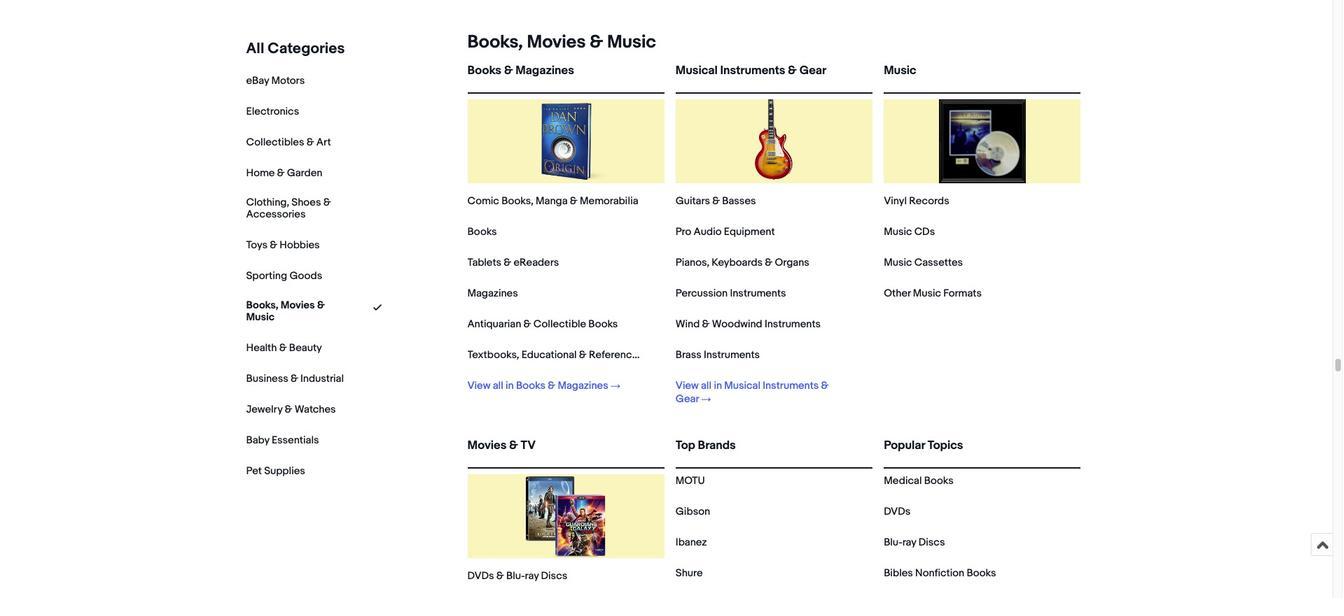 Task type: describe. For each thing, give the bounding box(es) containing it.
all for musical
[[701, 380, 712, 393]]

shure
[[676, 567, 703, 581]]

instruments for brass instruments
[[704, 349, 760, 362]]

memorabilia
[[580, 195, 638, 208]]

beauty
[[289, 342, 322, 355]]

keyboards
[[712, 256, 763, 270]]

textbooks,
[[468, 349, 519, 362]]

other music formats
[[884, 287, 982, 300]]

textbooks, educational & reference books link
[[468, 349, 670, 362]]

collectibles
[[246, 136, 304, 149]]

vinyl records link
[[884, 195, 950, 208]]

comic
[[468, 195, 499, 208]]

magazines inside books & magazines link
[[516, 64, 574, 78]]

ibanez
[[676, 536, 707, 550]]

1 vertical spatial books,
[[502, 195, 534, 208]]

records
[[909, 195, 950, 208]]

garden
[[287, 167, 322, 180]]

tablets & ereaders
[[468, 256, 559, 270]]

home & garden
[[246, 167, 322, 180]]

pet supplies link
[[246, 465, 305, 478]]

1 vertical spatial books, movies & music
[[246, 299, 325, 324]]

gear inside view all in musical instruments & gear
[[676, 393, 699, 406]]

books & magazines link
[[468, 64, 665, 90]]

0 horizontal spatial musical
[[676, 64, 718, 78]]

collectible
[[533, 318, 586, 331]]

0 horizontal spatial books, movies & music link
[[246, 299, 344, 324]]

books & magazines image
[[524, 99, 608, 184]]

pianos, keyboards & organs
[[676, 256, 810, 270]]

bibles nonfiction books link
[[884, 567, 996, 581]]

music link
[[884, 64, 1081, 90]]

in for instruments
[[714, 380, 722, 393]]

ebay
[[246, 74, 269, 88]]

instruments for percussion instruments
[[730, 287, 786, 300]]

music image
[[939, 99, 1026, 184]]

guitars & basses
[[676, 195, 756, 208]]

instruments for musical instruments & gear
[[720, 64, 785, 78]]

1 vertical spatial discs
[[541, 570, 567, 583]]

hobbies
[[280, 239, 320, 252]]

1 horizontal spatial gear
[[800, 64, 827, 78]]

business & industrial link
[[246, 372, 344, 386]]

business
[[246, 372, 288, 386]]

clothing, shoes & accessories link
[[246, 196, 344, 221]]

1 horizontal spatial discs
[[919, 536, 945, 550]]

pet
[[246, 465, 262, 478]]

toys & hobbies
[[246, 239, 320, 252]]

home & garden link
[[246, 167, 322, 180]]

ereaders
[[514, 256, 559, 270]]

2 vertical spatial magazines
[[558, 380, 609, 393]]

medical
[[884, 475, 922, 488]]

bibles
[[884, 567, 913, 581]]

0 vertical spatial movies
[[527, 32, 586, 53]]

top
[[676, 439, 695, 453]]

view all in books & magazines link
[[468, 380, 621, 393]]

gibson
[[676, 506, 710, 519]]

watches
[[295, 403, 336, 416]]

bibles nonfiction books
[[884, 567, 996, 581]]

1 vertical spatial ray
[[525, 570, 539, 583]]

baby essentials link
[[246, 434, 319, 447]]

electronics
[[246, 105, 299, 118]]

musical instruments & gear link
[[676, 64, 873, 90]]

movies & tv image
[[524, 475, 608, 559]]

magazines link
[[468, 287, 518, 300]]

industrial
[[300, 372, 344, 386]]

comic books, manga & memorabilia link
[[468, 195, 638, 208]]

& inside view all in musical instruments & gear
[[821, 380, 829, 393]]

brass instruments link
[[676, 349, 760, 362]]

popular
[[884, 439, 925, 453]]

art
[[316, 136, 331, 149]]

sporting
[[246, 270, 287, 283]]

popular topics
[[884, 439, 963, 453]]

1 vertical spatial magazines
[[468, 287, 518, 300]]

antiquarian
[[468, 318, 521, 331]]

jewelry & watches
[[246, 403, 336, 416]]

percussion
[[676, 287, 728, 300]]

goods
[[290, 270, 322, 283]]

pro
[[676, 226, 691, 239]]

movies & tv
[[468, 439, 536, 453]]

accessories
[[246, 208, 306, 221]]

basses
[[722, 195, 756, 208]]

pro audio equipment link
[[676, 226, 775, 239]]

sporting goods link
[[246, 270, 322, 283]]

textbooks, educational & reference books
[[468, 349, 670, 362]]

collectibles & art link
[[246, 136, 331, 149]]

books, inside books, movies & music
[[246, 299, 278, 312]]

tv
[[521, 439, 536, 453]]

electronics link
[[246, 105, 299, 118]]

shoes
[[292, 196, 321, 209]]

other
[[884, 287, 911, 300]]

1 vertical spatial blu-
[[506, 570, 525, 583]]

view for musical instruments & gear
[[676, 380, 699, 393]]

all
[[246, 40, 264, 58]]

wind
[[676, 318, 700, 331]]

gibson link
[[676, 506, 710, 519]]

jewelry & watches link
[[246, 403, 336, 416]]

reference
[[589, 349, 638, 362]]

movies & tv link
[[468, 439, 665, 465]]

percussion instruments link
[[676, 287, 786, 300]]

blu-ray discs
[[884, 536, 945, 550]]

medical books link
[[884, 475, 954, 488]]



Task type: locate. For each thing, give the bounding box(es) containing it.
all down brass instruments
[[701, 380, 712, 393]]

ray up bibles
[[903, 536, 916, 550]]

antiquarian & collectible books link
[[468, 318, 618, 331]]

all down textbooks,
[[493, 380, 503, 393]]

categories
[[268, 40, 345, 58]]

clothing,
[[246, 196, 289, 209]]

supplies
[[264, 465, 305, 478]]

books, movies & music link up books & magazines link
[[462, 32, 656, 53]]

clothing, shoes & accessories
[[246, 196, 331, 221]]

view down the brass
[[676, 380, 699, 393]]

2 horizontal spatial movies
[[527, 32, 586, 53]]

instruments inside musical instruments & gear link
[[720, 64, 785, 78]]

music cds
[[884, 226, 935, 239]]

1 vertical spatial dvds
[[468, 570, 494, 583]]

formats
[[944, 287, 982, 300]]

0 horizontal spatial books, movies & music
[[246, 299, 325, 324]]

view inside view all in musical instruments & gear
[[676, 380, 699, 393]]

ibanez link
[[676, 536, 707, 550]]

in down textbooks,
[[506, 380, 514, 393]]

comic books, manga & memorabilia
[[468, 195, 638, 208]]

movies up books & magazines link
[[527, 32, 586, 53]]

dvds for dvds link
[[884, 506, 911, 519]]

audio
[[694, 226, 722, 239]]

&
[[590, 32, 603, 53], [504, 64, 513, 78], [788, 64, 797, 78], [307, 136, 314, 149], [277, 167, 285, 180], [570, 195, 578, 208], [712, 195, 720, 208], [323, 196, 331, 209], [270, 239, 277, 252], [504, 256, 511, 270], [765, 256, 773, 270], [317, 299, 325, 312], [524, 318, 531, 331], [702, 318, 710, 331], [279, 342, 287, 355], [579, 349, 587, 362], [291, 372, 298, 386], [548, 380, 556, 393], [821, 380, 829, 393], [285, 403, 292, 416], [509, 439, 518, 453], [496, 570, 504, 583]]

books, movies & music
[[468, 32, 656, 53], [246, 299, 325, 324]]

ebay motors link
[[246, 74, 305, 88]]

nonfiction
[[915, 567, 965, 581]]

1 horizontal spatial musical
[[724, 380, 761, 393]]

0 horizontal spatial dvds
[[468, 570, 494, 583]]

& inside clothing, shoes & accessories
[[323, 196, 331, 209]]

2 all from the left
[[701, 380, 712, 393]]

0 vertical spatial musical
[[676, 64, 718, 78]]

0 horizontal spatial discs
[[541, 570, 567, 583]]

movies left tv
[[468, 439, 507, 453]]

brands
[[698, 439, 736, 453]]

1 vertical spatial books, movies & music link
[[246, 299, 344, 324]]

dvds & blu-ray discs
[[468, 570, 567, 583]]

home
[[246, 167, 275, 180]]

1 vertical spatial musical
[[724, 380, 761, 393]]

discs up the nonfiction
[[919, 536, 945, 550]]

toys
[[246, 239, 268, 252]]

0 vertical spatial books, movies & music
[[468, 32, 656, 53]]

0 vertical spatial books, movies & music link
[[462, 32, 656, 53]]

1 horizontal spatial dvds
[[884, 506, 911, 519]]

discs down the movies & tv image
[[541, 570, 567, 583]]

books, up books & magazines
[[468, 32, 523, 53]]

blu-
[[884, 536, 903, 550], [506, 570, 525, 583]]

1 horizontal spatial all
[[701, 380, 712, 393]]

0 horizontal spatial view
[[468, 380, 491, 393]]

1 vertical spatial gear
[[676, 393, 699, 406]]

view for books & magazines
[[468, 380, 491, 393]]

ebay motors
[[246, 74, 305, 88]]

ray
[[903, 536, 916, 550], [525, 570, 539, 583]]

organs
[[775, 256, 810, 270]]

brass
[[676, 349, 702, 362]]

musical
[[676, 64, 718, 78], [724, 380, 761, 393]]

woodwind
[[712, 318, 762, 331]]

business & industrial
[[246, 372, 344, 386]]

cassettes
[[914, 256, 963, 270]]

ray down the movies & tv image
[[525, 570, 539, 583]]

0 horizontal spatial blu-
[[506, 570, 525, 583]]

all inside view all in musical instruments & gear
[[701, 380, 712, 393]]

essentials
[[272, 434, 319, 447]]

instruments inside view all in musical instruments & gear
[[763, 380, 819, 393]]

0 horizontal spatial all
[[493, 380, 503, 393]]

2 in from the left
[[714, 380, 722, 393]]

topics
[[928, 439, 963, 453]]

toys & hobbies link
[[246, 239, 320, 252]]

top brands
[[676, 439, 736, 453]]

0 horizontal spatial movies
[[281, 299, 315, 312]]

in down brass instruments
[[714, 380, 722, 393]]

pianos,
[[676, 256, 710, 270]]

baby essentials
[[246, 434, 319, 447]]

books, right the comic at the top left of the page
[[502, 195, 534, 208]]

1 horizontal spatial in
[[714, 380, 722, 393]]

books, movies & music down sporting goods link
[[246, 299, 325, 324]]

books & magazines
[[468, 64, 574, 78]]

gear
[[800, 64, 827, 78], [676, 393, 699, 406]]

dvds
[[884, 506, 911, 519], [468, 570, 494, 583]]

0 horizontal spatial in
[[506, 380, 514, 393]]

tablets & ereaders link
[[468, 256, 559, 270]]

musical instruments & gear
[[676, 64, 827, 78]]

view down textbooks,
[[468, 380, 491, 393]]

0 horizontal spatial gear
[[676, 393, 699, 406]]

motors
[[271, 74, 305, 88]]

motu
[[676, 475, 705, 488]]

1 horizontal spatial view
[[676, 380, 699, 393]]

tablets
[[468, 256, 502, 270]]

shure link
[[676, 567, 703, 581]]

pro audio equipment
[[676, 226, 775, 239]]

2 vertical spatial movies
[[468, 439, 507, 453]]

blu-ray discs link
[[884, 536, 945, 550]]

0 vertical spatial ray
[[903, 536, 916, 550]]

wind & woodwind instruments
[[676, 318, 821, 331]]

view all in musical instruments & gear
[[676, 380, 829, 406]]

0 vertical spatial books,
[[468, 32, 523, 53]]

0 horizontal spatial ray
[[525, 570, 539, 583]]

1 view from the left
[[468, 380, 491, 393]]

books, down 'sporting'
[[246, 299, 278, 312]]

musical instruments & gear image
[[732, 99, 816, 184]]

collectibles & art
[[246, 136, 331, 149]]

wind & woodwind instruments link
[[676, 318, 821, 331]]

0 vertical spatial dvds
[[884, 506, 911, 519]]

2 view from the left
[[676, 380, 699, 393]]

1 horizontal spatial movies
[[468, 439, 507, 453]]

1 all from the left
[[493, 380, 503, 393]]

books, movies & music up books & magazines link
[[468, 32, 656, 53]]

discs
[[919, 536, 945, 550], [541, 570, 567, 583]]

1 horizontal spatial blu-
[[884, 536, 903, 550]]

all categories
[[246, 40, 345, 58]]

percussion instruments
[[676, 287, 786, 300]]

music cds link
[[884, 226, 935, 239]]

musical inside view all in musical instruments & gear
[[724, 380, 761, 393]]

vinyl records
[[884, 195, 950, 208]]

jewelry
[[246, 403, 283, 416]]

0 vertical spatial blu-
[[884, 536, 903, 550]]

view
[[468, 380, 491, 393], [676, 380, 699, 393]]

0 vertical spatial magazines
[[516, 64, 574, 78]]

1 horizontal spatial books, movies & music link
[[462, 32, 656, 53]]

0 vertical spatial discs
[[919, 536, 945, 550]]

movies inside movies & tv link
[[468, 439, 507, 453]]

books link
[[468, 226, 497, 239]]

in inside view all in musical instruments & gear
[[714, 380, 722, 393]]

baby
[[246, 434, 269, 447]]

health
[[246, 342, 277, 355]]

motu link
[[676, 475, 705, 488]]

books, movies & music link down goods
[[246, 299, 344, 324]]

books
[[468, 64, 501, 78], [468, 226, 497, 239], [589, 318, 618, 331], [641, 349, 670, 362], [516, 380, 546, 393], [924, 475, 954, 488], [967, 567, 996, 581]]

1 horizontal spatial ray
[[903, 536, 916, 550]]

movies down goods
[[281, 299, 315, 312]]

other music formats link
[[884, 287, 982, 300]]

antiquarian & collectible books
[[468, 318, 618, 331]]

books, movies & music link
[[462, 32, 656, 53], [246, 299, 344, 324]]

1 horizontal spatial books, movies & music
[[468, 32, 656, 53]]

health & beauty
[[246, 342, 322, 355]]

in for &
[[506, 380, 514, 393]]

0 vertical spatial gear
[[800, 64, 827, 78]]

all for books
[[493, 380, 503, 393]]

dvds for dvds & blu-ray discs
[[468, 570, 494, 583]]

guitars
[[676, 195, 710, 208]]

cds
[[914, 226, 935, 239]]

1 vertical spatial movies
[[281, 299, 315, 312]]

dvds link
[[884, 506, 911, 519]]

2 vertical spatial books,
[[246, 299, 278, 312]]

pianos, keyboards & organs link
[[676, 256, 810, 270]]

1 in from the left
[[506, 380, 514, 393]]



Task type: vqa. For each thing, say whether or not it's contained in the screenshot.
Clothing, Shoes & Accessories
yes



